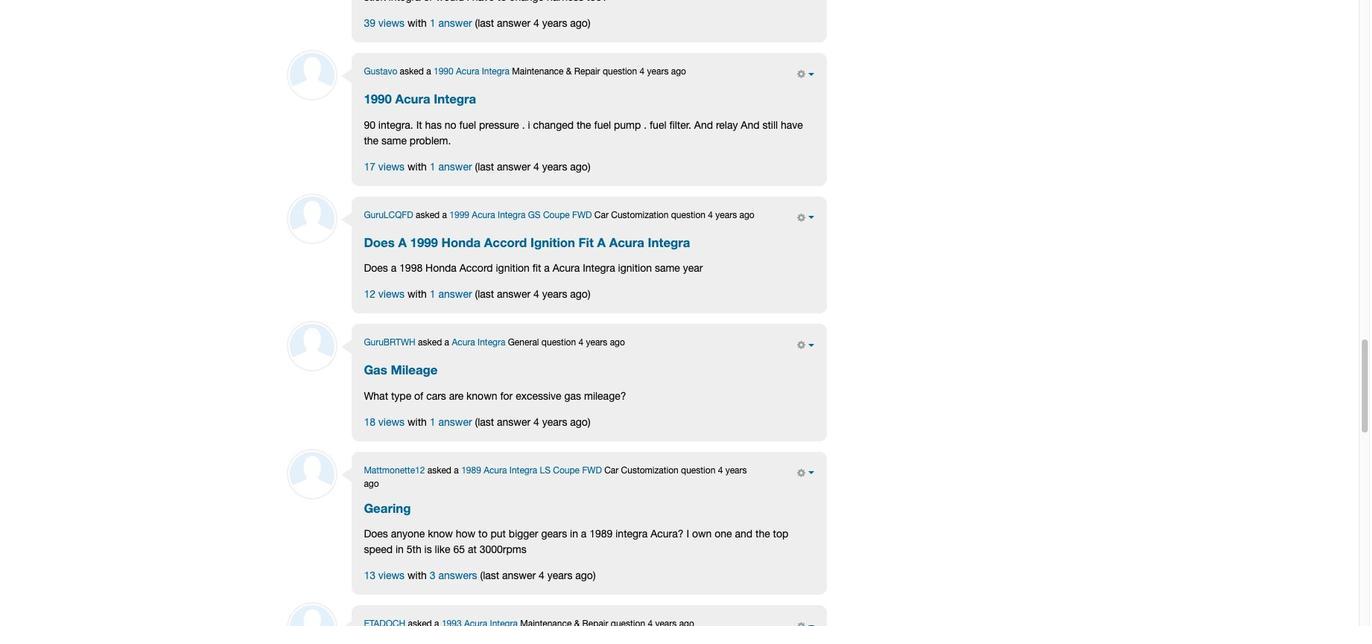 Task type: describe. For each thing, give the bounding box(es) containing it.
honda for 1999
[[441, 235, 481, 250]]

1 horizontal spatial 1990
[[434, 66, 454, 77]]

0 horizontal spatial 1989
[[461, 465, 481, 476]]

like
[[435, 544, 450, 556]]

views for gas
[[378, 416, 405, 428]]

same inside the 90 integra. it has no fuel pressure . i changed the fuel pump . fuel filter. and relay  and still have the same  problem.
[[381, 135, 407, 146]]

anyone
[[391, 528, 425, 540]]

a right the fit
[[544, 262, 550, 274]]

answer up acura integra link
[[438, 288, 472, 300]]

does a 1999 honda accord ignition fit a acura integra link
[[364, 235, 690, 250]]

39
[[364, 17, 375, 29]]

a up 1990 acura integra
[[426, 66, 431, 77]]

18 views link
[[364, 416, 405, 428]]

does for does a 1999 honda accord ignition fit a acura integra
[[364, 235, 395, 250]]

a inside does anyone know how to put bigger gears in a  1989 integra acura? i own one and the top speed  in 5th is like 65 at 3000rpms
[[581, 528, 587, 540]]

answer down 3000rpms
[[502, 570, 536, 582]]

1998
[[399, 262, 423, 274]]

pressure
[[479, 119, 519, 131]]

top
[[773, 528, 789, 540]]

does for does a 1998 honda accord ignition fit a acura  integra ignition same year
[[364, 262, 388, 274]]

i
[[528, 119, 530, 131]]

asked for acura
[[400, 66, 424, 77]]

gurubrtwh asked a acura integra general             question             4 years ago
[[364, 338, 625, 348]]

gears
[[541, 528, 567, 540]]

ls
[[540, 465, 551, 476]]

it
[[416, 119, 422, 131]]

4 for 13 views with 3 answers (last answer 4 years ago)
[[539, 570, 545, 582]]

5th
[[407, 544, 421, 556]]

a left 1998
[[391, 262, 397, 274]]

fit
[[579, 235, 594, 250]]

4 for 18 views with 1 answer (last answer 4 years ago)
[[533, 416, 539, 428]]

0 vertical spatial 1999
[[450, 210, 469, 220]]

integra down fit
[[583, 262, 615, 274]]

1 . from the left
[[522, 119, 525, 131]]

of
[[414, 390, 423, 402]]

1 1 answer link from the top
[[430, 17, 472, 29]]

(last for a
[[475, 288, 494, 300]]

gas mileage
[[364, 363, 438, 378]]

gs
[[528, 210, 541, 220]]

general
[[508, 338, 539, 348]]

39 views link
[[364, 17, 405, 29]]

1 ignition from the left
[[496, 262, 530, 274]]

acura down 39 views with 1 answer (last answer 4 years ago)
[[456, 66, 479, 77]]

views for 1990
[[378, 161, 405, 173]]

integra left ls
[[509, 465, 537, 476]]

18
[[364, 416, 375, 428]]

mattmonette12 asked a 1989 acura integra ls coupe fwd
[[364, 465, 602, 476]]

acura?
[[651, 528, 684, 540]]

answer down "problem."
[[438, 161, 472, 173]]

what
[[364, 390, 388, 402]]

gurubrtwh
[[364, 338, 416, 348]]

how
[[456, 528, 476, 540]]

0 vertical spatial customization
[[611, 210, 669, 220]]

question right repair
[[603, 66, 637, 77]]

17
[[364, 161, 375, 173]]

fit
[[533, 262, 541, 274]]

years for 13 views with 3 answers (last answer 4 years ago)
[[547, 570, 573, 582]]

bigger
[[509, 528, 538, 540]]

customization inside car customization             question             4 years ago
[[621, 465, 679, 476]]

with for mileage
[[408, 416, 427, 428]]

know
[[428, 528, 453, 540]]

has
[[425, 119, 442, 131]]

put
[[491, 528, 506, 540]]

12 views with 1 answer (last answer 4 years ago)
[[364, 288, 590, 300]]

integra left gs
[[498, 210, 526, 220]]

asked for mileage
[[418, 338, 442, 348]]

18 views with 1 answer (last answer 4 years ago)
[[364, 416, 590, 428]]

does for does anyone know how to put bigger gears in a  1989 integra acura? i own one and the top speed  in 5th is like 65 at 3000rpms
[[364, 528, 388, 540]]

1 for a
[[430, 288, 436, 300]]

1 fuel from the left
[[459, 119, 476, 131]]

answers
[[438, 570, 477, 582]]

answer down for
[[497, 416, 531, 428]]

gurulcqfd
[[364, 210, 413, 220]]

with for acura
[[408, 161, 427, 173]]

13 views link
[[364, 570, 405, 582]]

2 a from the left
[[597, 235, 606, 250]]

is
[[424, 544, 432, 556]]

years for 17 views with 1 answer (last answer 4 years ago)
[[542, 161, 567, 173]]

a down 18 views with 1 answer (last answer 4 years ago)
[[454, 465, 459, 476]]

a left acura integra link
[[445, 338, 449, 348]]

ignition
[[530, 235, 575, 250]]

does anyone know how to put bigger gears in a  1989 integra acura? i own one and the top speed  in 5th is like 65 at 3000rpms
[[364, 528, 789, 556]]

coupe for gearing
[[553, 465, 580, 476]]

with for a
[[408, 288, 427, 300]]

at
[[468, 544, 477, 556]]

acura left ls
[[484, 465, 507, 476]]

no
[[445, 119, 456, 131]]

pump
[[614, 119, 641, 131]]

1 answer link for acura
[[430, 161, 472, 173]]

gas mileage link
[[364, 363, 438, 378]]

3000rpms
[[480, 544, 527, 556]]

gustavo asked a 1990 acura integra maintenance & repair             question             4 years ago
[[364, 66, 686, 77]]

0 vertical spatial in
[[570, 528, 578, 540]]

are
[[449, 390, 464, 402]]

question right general
[[542, 338, 576, 348]]

have
[[781, 119, 803, 131]]

(last down 3000rpms
[[480, 570, 499, 582]]

changed
[[533, 119, 574, 131]]

does a 1999 honda accord ignition fit a acura integra
[[364, 235, 690, 250]]

17 views with 1 answer (last answer 4 years ago)
[[364, 161, 590, 173]]

the inside does anyone know how to put bigger gears in a  1989 integra acura? i own one and the top speed  in 5th is like 65 at 3000rpms
[[755, 528, 770, 540]]

1 a from the left
[[398, 235, 407, 250]]

years for 18 views with 1 answer (last answer 4 years ago)
[[542, 416, 567, 428]]

acura right fit
[[609, 235, 644, 250]]

answer down the are
[[438, 416, 472, 428]]

honda for 1998
[[426, 262, 457, 274]]

1 with from the top
[[408, 17, 427, 29]]

maintenance
[[512, 66, 564, 77]]

1989 inside does anyone know how to put bigger gears in a  1989 integra acura? i own one and the top speed  in 5th is like 65 at 3000rpms
[[590, 528, 613, 540]]

17 views link
[[364, 161, 405, 173]]

years for 12 views with 1 answer (last answer 4 years ago)
[[542, 288, 567, 300]]

(last up gustavo asked a 1990 acura integra maintenance & repair             question             4 years ago
[[475, 17, 494, 29]]

2 and from the left
[[741, 119, 760, 131]]

(last for mileage
[[475, 416, 494, 428]]

ago inside car customization             question             4 years ago
[[364, 479, 379, 489]]

for
[[500, 390, 513, 402]]

90
[[364, 119, 375, 131]]

acura integra link
[[452, 338, 505, 348]]

1 vertical spatial in
[[396, 544, 404, 556]]

answer down does a 1998 honda accord ignition fit a acura  integra ignition same year
[[497, 288, 531, 300]]

type
[[391, 390, 411, 402]]

asked right mattmonette12 link
[[427, 465, 452, 476]]

12 views link
[[364, 288, 405, 300]]

years for 39 views with 1 answer (last answer 4 years ago)
[[542, 17, 567, 29]]

3 answers link
[[430, 570, 477, 582]]

0 horizontal spatial the
[[364, 135, 379, 146]]

integra.
[[378, 119, 413, 131]]

gearing
[[364, 501, 411, 516]]



Task type: locate. For each thing, give the bounding box(es) containing it.
1 and from the left
[[694, 119, 713, 131]]

integra up no
[[434, 92, 476, 107]]

same down integra.
[[381, 135, 407, 146]]

(last for acura
[[475, 161, 494, 173]]

ago) down does anyone know how to put bigger gears in a  1989 integra acura? i own one and the top speed  in 5th is like 65 at 3000rpms
[[575, 570, 596, 582]]

car inside car customization             question             4 years ago
[[604, 465, 619, 476]]

2 does from the top
[[364, 262, 388, 274]]

gurulcqfd asked a 1999 acura integra gs coupe fwd car customization             question             4 years ago
[[364, 210, 755, 220]]

1 horizontal spatial 1999
[[450, 210, 469, 220]]

1 does from the top
[[364, 235, 395, 250]]

1 vertical spatial 1989
[[590, 528, 613, 540]]

integra up year
[[648, 235, 690, 250]]

4 views from the top
[[378, 416, 405, 428]]

does
[[364, 235, 395, 250], [364, 262, 388, 274], [364, 528, 388, 540]]

acura down 17 views with 1 answer (last answer 4 years ago)
[[472, 210, 495, 220]]

0 vertical spatial does
[[364, 235, 395, 250]]

13 views with 3 answers (last answer 4 years ago)
[[364, 570, 596, 582]]

years for gurubrtwh asked a acura integra general             question             4 years ago
[[586, 338, 607, 348]]

4 for gurubrtwh asked a acura integra general             question             4 years ago
[[578, 338, 583, 348]]

ago) for mileage
[[570, 416, 590, 428]]

coupe
[[543, 210, 570, 220], [553, 465, 580, 476]]

speed
[[364, 544, 393, 556]]

asked up mileage
[[418, 338, 442, 348]]

gearing link
[[364, 501, 411, 516]]

fuel left "filter."
[[650, 119, 666, 131]]

mileage?
[[584, 390, 626, 402]]

question
[[603, 66, 637, 77], [671, 210, 706, 220], [542, 338, 576, 348], [681, 465, 715, 476]]

4 inside car customization             question             4 years ago
[[718, 465, 723, 476]]

1 vertical spatial the
[[364, 135, 379, 146]]

ago) down gas
[[570, 416, 590, 428]]

0 vertical spatial fwd
[[572, 210, 592, 220]]

1 vertical spatial 1999
[[410, 235, 438, 250]]

honda
[[441, 235, 481, 250], [426, 262, 457, 274]]

a
[[426, 66, 431, 77], [442, 210, 447, 220], [391, 262, 397, 274], [544, 262, 550, 274], [445, 338, 449, 348], [454, 465, 459, 476], [581, 528, 587, 540]]

1990 acura integra link up it
[[364, 92, 476, 107]]

accord inside does a 1999 honda accord ignition fit a acura integra link
[[484, 235, 527, 250]]

1 vertical spatial car
[[604, 465, 619, 476]]

fwd
[[572, 210, 592, 220], [582, 465, 602, 476]]

0 vertical spatial same
[[381, 135, 407, 146]]

same left year
[[655, 262, 680, 274]]

gas
[[364, 363, 387, 378]]

1 vertical spatial customization
[[621, 465, 679, 476]]

4 with from the top
[[408, 416, 427, 428]]

0 horizontal spatial a
[[398, 235, 407, 250]]

1 answer link down "problem."
[[430, 161, 472, 173]]

views right 13
[[378, 570, 405, 582]]

fwd for gearing
[[582, 465, 602, 476]]

years
[[542, 17, 567, 29], [647, 66, 669, 77], [542, 161, 567, 173], [715, 210, 737, 220], [542, 288, 567, 300], [586, 338, 607, 348], [542, 416, 567, 428], [725, 465, 747, 476], [547, 570, 573, 582]]

39 views with 1 answer (last answer 4 years ago)
[[364, 17, 590, 29]]

1 horizontal spatial 1989
[[590, 528, 613, 540]]

filter.
[[669, 119, 691, 131]]

1 horizontal spatial in
[[570, 528, 578, 540]]

views right "39"
[[378, 17, 405, 29]]

gurulcqfd link
[[364, 210, 413, 220]]

4
[[533, 17, 539, 29], [640, 66, 645, 77], [533, 161, 539, 173], [708, 210, 713, 220], [533, 288, 539, 300], [578, 338, 583, 348], [533, 416, 539, 428], [718, 465, 723, 476], [539, 570, 545, 582]]

1999
[[450, 210, 469, 220], [410, 235, 438, 250]]

1 for acura
[[430, 161, 436, 173]]

1 answer link right 39 views link
[[430, 17, 472, 29]]

answer up gustavo asked a 1990 acura integra maintenance & repair             question             4 years ago
[[497, 17, 531, 29]]

(last down known
[[475, 416, 494, 428]]

fwd up fit
[[572, 210, 592, 220]]

cars
[[426, 390, 446, 402]]

accord up 12 views with 1 answer (last answer 4 years ago)
[[460, 262, 493, 274]]

1 vertical spatial 1990 acura integra link
[[364, 92, 476, 107]]

car
[[594, 210, 609, 220], [604, 465, 619, 476]]

1 answer link for a
[[430, 288, 472, 300]]

65
[[453, 544, 465, 556]]

views right '12'
[[378, 288, 405, 300]]

3
[[430, 570, 436, 582]]

coupe right gs
[[543, 210, 570, 220]]

4 for 12 views with 1 answer (last answer 4 years ago)
[[533, 288, 539, 300]]

1 vertical spatial does
[[364, 262, 388, 274]]

and left still
[[741, 119, 760, 131]]

integra left maintenance
[[482, 66, 510, 77]]

problem.
[[410, 135, 451, 146]]

gustavo link
[[364, 66, 397, 77]]

accord down 1999 acura integra gs coupe fwd link
[[484, 235, 527, 250]]

1 horizontal spatial ignition
[[618, 262, 652, 274]]

. left the i
[[522, 119, 525, 131]]

ago) down fit
[[570, 288, 590, 300]]

1 horizontal spatial same
[[655, 262, 680, 274]]

question up own
[[681, 465, 715, 476]]

2 1 answer link from the top
[[430, 161, 472, 173]]

2 . from the left
[[644, 119, 647, 131]]

1 vertical spatial coupe
[[553, 465, 580, 476]]

the
[[577, 119, 591, 131], [364, 135, 379, 146], [755, 528, 770, 540]]

1 vertical spatial fwd
[[582, 465, 602, 476]]

1 1 from the top
[[430, 17, 436, 29]]

1 vertical spatial same
[[655, 262, 680, 274]]

acura up it
[[395, 92, 430, 107]]

0 horizontal spatial same
[[381, 135, 407, 146]]

gustavo
[[364, 66, 397, 77]]

2 1 from the top
[[430, 161, 436, 173]]

0 horizontal spatial and
[[694, 119, 713, 131]]

repair
[[574, 66, 600, 77]]

answer right 39 views link
[[438, 17, 472, 29]]

in right gears on the left
[[570, 528, 578, 540]]

1990 acura integra
[[364, 92, 476, 107]]

integra
[[616, 528, 648, 540]]

asked for a
[[416, 210, 440, 220]]

i
[[687, 528, 689, 540]]

1999 up 1998
[[410, 235, 438, 250]]

0 vertical spatial 1990 acura integra link
[[434, 66, 510, 77]]

4 for 39 views with 1 answer (last answer 4 years ago)
[[533, 17, 539, 29]]

3 1 answer link from the top
[[430, 288, 472, 300]]

ignition left the fit
[[496, 262, 530, 274]]

own
[[692, 528, 712, 540]]

2 ignition from the left
[[618, 262, 652, 274]]

answer down pressure
[[497, 161, 531, 173]]

ignition left year
[[618, 262, 652, 274]]

a
[[398, 235, 407, 250], [597, 235, 606, 250]]

accord for ignition
[[460, 262, 493, 274]]

a right fit
[[597, 235, 606, 250]]

integra inside does a 1999 honda accord ignition fit a acura integra link
[[648, 235, 690, 250]]

1 right 12 views link
[[430, 288, 436, 300]]

90 integra. it has no fuel pressure . i changed the fuel pump . fuel filter. and relay  and still have the same  problem.
[[364, 119, 803, 146]]

the down '90'
[[364, 135, 379, 146]]

coupe for does a 1999 honda accord ignition fit a acura integra
[[543, 210, 570, 220]]

1 horizontal spatial a
[[597, 235, 606, 250]]

3 views from the top
[[378, 288, 405, 300]]

(last up acura integra link
[[475, 288, 494, 300]]

in left the "5th"
[[396, 544, 404, 556]]

excessive
[[516, 390, 561, 402]]

0 vertical spatial accord
[[484, 235, 527, 250]]

a up 1998
[[398, 235, 407, 250]]

gurubrtwh link
[[364, 338, 416, 348]]

1989 down 18 views with 1 answer (last answer 4 years ago)
[[461, 465, 481, 476]]

integra
[[482, 66, 510, 77], [434, 92, 476, 107], [498, 210, 526, 220], [648, 235, 690, 250], [583, 262, 615, 274], [478, 338, 505, 348], [509, 465, 537, 476]]

0 vertical spatial honda
[[441, 235, 481, 250]]

2 fuel from the left
[[594, 119, 611, 131]]

1989 acura integra ls coupe fwd link
[[461, 465, 602, 476]]

4 1 answer link from the top
[[430, 416, 472, 428]]

accord
[[484, 235, 527, 250], [460, 262, 493, 274]]

ago) for acura
[[570, 161, 590, 173]]

question inside car customization             question             4 years ago
[[681, 465, 715, 476]]

1990 acura integra link
[[434, 66, 510, 77], [364, 92, 476, 107]]

1 answer link for mileage
[[430, 416, 472, 428]]

relay
[[716, 119, 738, 131]]

1 answer link down the are
[[430, 416, 472, 428]]

views for does
[[378, 288, 405, 300]]

3 1 from the top
[[430, 288, 436, 300]]

what type of cars are known for excessive gas mileage?
[[364, 390, 626, 402]]

12
[[364, 288, 375, 300]]

1 vertical spatial accord
[[460, 262, 493, 274]]

the right changed
[[577, 119, 591, 131]]

views right 17
[[378, 161, 405, 173]]

1 down cars
[[430, 416, 436, 428]]

4 for 17 views with 1 answer (last answer 4 years ago)
[[533, 161, 539, 173]]

known
[[466, 390, 497, 402]]

answer
[[438, 17, 472, 29], [497, 17, 531, 29], [438, 161, 472, 173], [497, 161, 531, 173], [438, 288, 472, 300], [497, 288, 531, 300], [438, 416, 472, 428], [497, 416, 531, 428], [502, 570, 536, 582]]

mileage
[[391, 363, 438, 378]]

1 answer link
[[430, 17, 472, 29], [430, 161, 472, 173], [430, 288, 472, 300], [430, 416, 472, 428]]

gas
[[564, 390, 581, 402]]

1989 left integra
[[590, 528, 613, 540]]

1999 acura integra gs coupe fwd link
[[450, 210, 592, 220]]

one
[[715, 528, 732, 540]]

2 vertical spatial the
[[755, 528, 770, 540]]

0 horizontal spatial 1990
[[364, 92, 392, 107]]

0 vertical spatial coupe
[[543, 210, 570, 220]]

1 for mileage
[[430, 416, 436, 428]]

13
[[364, 570, 375, 582]]

and
[[735, 528, 753, 540]]

honda right 1998
[[426, 262, 457, 274]]

asked
[[400, 66, 424, 77], [416, 210, 440, 220], [418, 338, 442, 348], [427, 465, 452, 476]]

0 vertical spatial car
[[594, 210, 609, 220]]

3 does from the top
[[364, 528, 388, 540]]

5 with from the top
[[408, 570, 427, 582]]

question up year
[[671, 210, 706, 220]]

integra left general
[[478, 338, 505, 348]]

ago
[[671, 66, 686, 77], [739, 210, 755, 220], [610, 338, 625, 348], [364, 479, 379, 489]]

1 views from the top
[[378, 17, 405, 29]]

1 horizontal spatial the
[[577, 119, 591, 131]]

3 with from the top
[[408, 288, 427, 300]]

1 vertical spatial 1990
[[364, 92, 392, 107]]

0 vertical spatial the
[[577, 119, 591, 131]]

car customization             question             4 years ago
[[364, 465, 747, 489]]

fwd right ls
[[582, 465, 602, 476]]

. right pump
[[644, 119, 647, 131]]

honda up 12 views with 1 answer (last answer 4 years ago)
[[441, 235, 481, 250]]

acura down 12 views with 1 answer (last answer 4 years ago)
[[452, 338, 475, 348]]

does up '12'
[[364, 262, 388, 274]]

0 horizontal spatial 1999
[[410, 235, 438, 250]]

fuel right no
[[459, 119, 476, 131]]

a right the gurulcqfd at the left top of the page
[[442, 210, 447, 220]]

with down "problem."
[[408, 161, 427, 173]]

does inside does anyone know how to put bigger gears in a  1989 integra acura? i own one and the top speed  in 5th is like 65 at 3000rpms
[[364, 528, 388, 540]]

asked up 1990 acura integra
[[400, 66, 424, 77]]

with
[[408, 17, 427, 29], [408, 161, 427, 173], [408, 288, 427, 300], [408, 416, 427, 428], [408, 570, 427, 582]]

1 horizontal spatial fuel
[[594, 119, 611, 131]]

5 views from the top
[[378, 570, 405, 582]]

1990 up 1990 acura integra
[[434, 66, 454, 77]]

0 vertical spatial 1989
[[461, 465, 481, 476]]

4 1 from the top
[[430, 416, 436, 428]]

0 vertical spatial 1990
[[434, 66, 454, 77]]

customization
[[611, 210, 669, 220], [621, 465, 679, 476]]

year
[[683, 262, 703, 274]]

mattmonette12 link
[[364, 465, 425, 476]]

mattmonette12
[[364, 465, 425, 476]]

1990 acura integra link down 39 views with 1 answer (last answer 4 years ago)
[[434, 66, 510, 77]]

car right gs
[[594, 210, 609, 220]]

car right ls
[[604, 465, 619, 476]]

ago) down the 90 integra. it has no fuel pressure . i changed the fuel pump . fuel filter. and relay  and still have the same  problem.
[[570, 161, 590, 173]]

with left 3
[[408, 570, 427, 582]]

&
[[566, 66, 572, 77]]

0 horizontal spatial in
[[396, 544, 404, 556]]

1 horizontal spatial and
[[741, 119, 760, 131]]

(last down pressure
[[475, 161, 494, 173]]

same
[[381, 135, 407, 146], [655, 262, 680, 274]]

3 fuel from the left
[[650, 119, 666, 131]]

coupe right ls
[[553, 465, 580, 476]]

0 horizontal spatial fuel
[[459, 119, 476, 131]]

with right 39 views link
[[408, 17, 427, 29]]

1999 down 17 views with 1 answer (last answer 4 years ago)
[[450, 210, 469, 220]]

asked right the gurulcqfd at the left top of the page
[[416, 210, 440, 220]]

1 horizontal spatial .
[[644, 119, 647, 131]]

accord for ignition
[[484, 235, 527, 250]]

2 views from the top
[[378, 161, 405, 173]]

with down 1998
[[408, 288, 427, 300]]

ago) up repair
[[570, 17, 590, 29]]

2 horizontal spatial the
[[755, 528, 770, 540]]

2 horizontal spatial fuel
[[650, 119, 666, 131]]

views right 18
[[378, 416, 405, 428]]

fwd for does a 1999 honda accord ignition fit a acura integra
[[572, 210, 592, 220]]

2 with from the top
[[408, 161, 427, 173]]

0 horizontal spatial ignition
[[496, 262, 530, 274]]

1 answer link up acura integra link
[[430, 288, 472, 300]]

1 vertical spatial honda
[[426, 262, 457, 274]]

0 horizontal spatial .
[[522, 119, 525, 131]]

1990 up '90'
[[364, 92, 392, 107]]

the left top
[[755, 528, 770, 540]]

2 vertical spatial does
[[364, 528, 388, 540]]

ago) for a
[[570, 288, 590, 300]]

fuel left pump
[[594, 119, 611, 131]]

1
[[430, 17, 436, 29], [430, 161, 436, 173], [430, 288, 436, 300], [430, 416, 436, 428]]

does up speed
[[364, 528, 388, 540]]

does a 1998 honda accord ignition fit a acura  integra ignition same year
[[364, 262, 703, 274]]

acura down the ignition
[[553, 262, 580, 274]]

1 right 39 views link
[[430, 17, 436, 29]]

years inside car customization             question             4 years ago
[[725, 465, 747, 476]]

and right "filter."
[[694, 119, 713, 131]]

still
[[762, 119, 778, 131]]

1 down "problem."
[[430, 161, 436, 173]]



Task type: vqa. For each thing, say whether or not it's contained in the screenshot.


